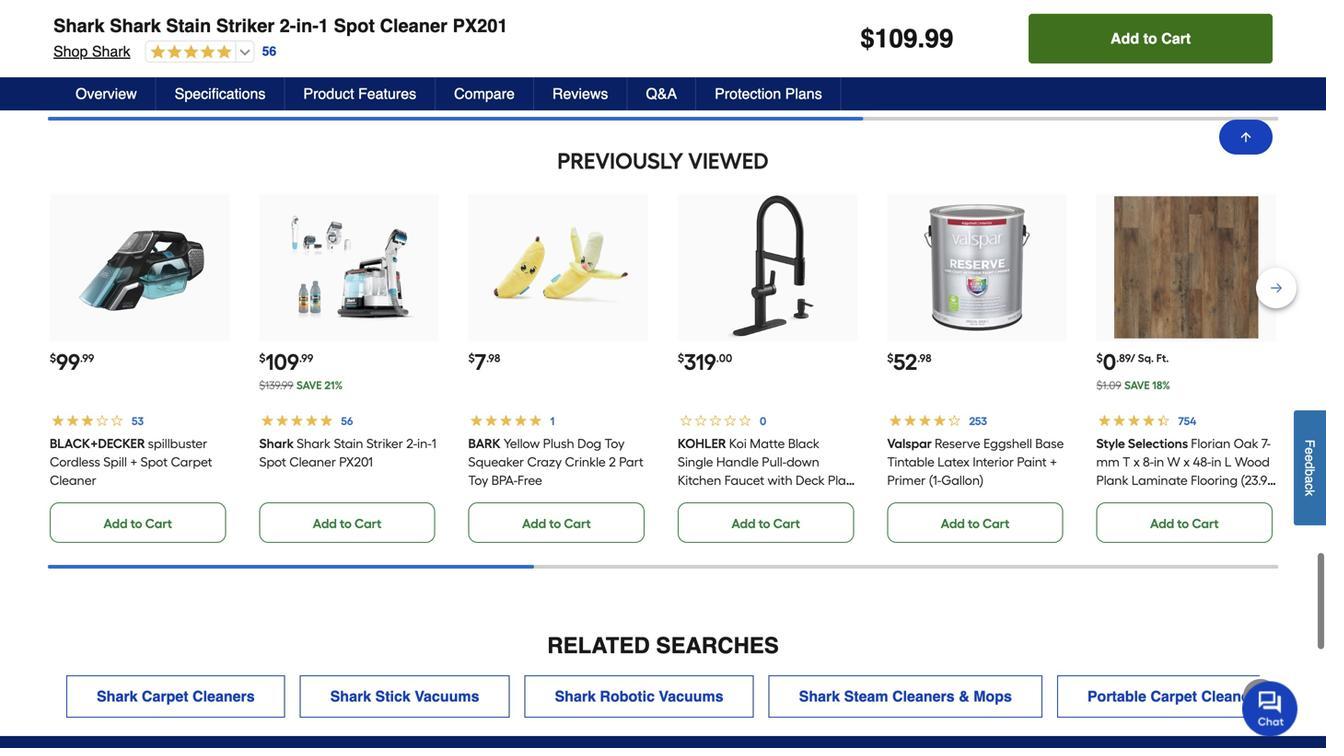 Task type: describe. For each thing, give the bounding box(es) containing it.
(1-
[[929, 473, 941, 488]]

steam inside hydrovac cordless pro xl 3-in-1-speed steam mop
[[351, 6, 389, 21]]

$ 109 . 99
[[860, 24, 954, 53]]

to inside button
[[1143, 30, 1157, 47]]

hydrovac
[[297, 0, 354, 3]]

save for 109
[[296, 379, 322, 392]]

0 vertical spatial upright
[[1139, 6, 1183, 21]]

1 vertical spatial toy
[[468, 473, 488, 488]]

valspar reserve eggshell base tintable latex interior paint + primer (1-gallon) image
[[905, 196, 1049, 340]]

mm
[[1097, 454, 1120, 470]]

2- inside shark stain striker 2-in-1 spot cleaner px201
[[406, 436, 417, 451]]

shark carpet cleaners link
[[66, 676, 285, 718]]

protection
[[715, 85, 781, 102]]

in- inside shark stain striker 2-in-1 spot cleaner px201
[[417, 436, 432, 451]]

list item containing navigator lift-away deluxe upright vacuum corded bagless upright vacuum with hepa filter
[[1097, 0, 1276, 95]]

paint
[[1017, 454, 1047, 470]]

crazy
[[527, 454, 562, 470]]

1 horizontal spatial toy
[[605, 436, 625, 451]]

2 e from the top
[[1303, 455, 1317, 462]]

pad
[[561, 6, 584, 21]]

to inside 319 list item
[[758, 516, 770, 532]]

2 horizontal spatial spot
[[334, 15, 375, 36]]

primer
[[887, 473, 926, 488]]

+ inside spillbuster cordless spill + spot carpet cleaner
[[130, 454, 137, 470]]

$139.99 save 21%
[[259, 379, 343, 392]]

related
[[547, 633, 650, 659]]

protection plans button
[[696, 77, 841, 111]]

$ for $ 52 .98
[[887, 352, 894, 365]]

product
[[303, 85, 354, 102]]

1 horizontal spatial upright
[[1192, 24, 1236, 40]]

vacuum for lift-
[[1186, 6, 1235, 21]]

0 horizontal spatial 2-
[[280, 15, 296, 36]]

deluxe
[[1097, 6, 1136, 21]]

bark yellow plush dog toy squeaker crazy crinkle 2 part toy bpa-free image
[[486, 196, 630, 340]]

stain inside shark stain striker 2-in-1 spot cleaner px201
[[334, 436, 363, 451]]

mop inside hydrovac cordless pro xl 3-in-1-speed steam mop
[[392, 6, 419, 21]]

mops
[[974, 688, 1012, 705]]

52 list item
[[887, 194, 1067, 543]]

109 for .
[[875, 24, 918, 53]]

vacuums for shark stick vacuums
[[415, 688, 479, 705]]

carpet for shark
[[142, 688, 188, 705]]

kohler koi matte black single handle pull-down kitchen faucet with deck plate and soap dispenser included image
[[696, 196, 840, 340]]

shark for shark shark stain striker 2-in-1 spot cleaner px201
[[53, 15, 105, 36]]

ft)
[[1113, 491, 1126, 507]]

to inside navigator lift-away deluxe upright vacuum corded bagless upright vacuum with hepa filter add to cart
[[1177, 67, 1189, 83]]

kohler
[[678, 436, 726, 451]]

$ 109 .99
[[259, 349, 313, 376]]

related searches
[[547, 633, 779, 659]]

black
[[788, 436, 820, 451]]

a
[[1303, 476, 1317, 484]]

navigator lift-away deluxe upright vacuum corded bagless upright vacuum with hepa filter add to cart
[[1097, 0, 1251, 83]]

cordless for hydrovac cordless pro xl 3-in-1-speed steam mop
[[357, 0, 407, 3]]

&
[[959, 688, 969, 705]]

1-
[[302, 6, 311, 21]]

flooring
[[1191, 473, 1238, 488]]

corded
[[1097, 24, 1141, 40]]

black+decker spillbuster cordless spill + spot carpet cleaner image
[[68, 196, 212, 340]]

car
[[191, 0, 213, 3]]

shop shark
[[53, 43, 130, 60]]

w
[[1167, 454, 1181, 470]]

vacuum for volt
[[111, 6, 160, 21]]

.00
[[716, 352, 732, 365]]

with inside navigator lift-away deluxe upright vacuum corded bagless upright vacuum with hepa filter add to cart
[[1148, 43, 1173, 58]]

1 inside shark stain striker 2-in-1 spot cleaner px201
[[431, 436, 436, 451]]

xl
[[259, 6, 274, 21]]

shark for shark
[[259, 436, 294, 451]]

shop
[[53, 43, 88, 60]]

arrow right image
[[1252, 688, 1270, 706]]

7-
[[1262, 436, 1271, 451]]

product features
[[303, 85, 416, 102]]

10.8-volt cordless car handheld vacuum
[[50, 0, 213, 21]]

shark stain striker 2-in-1 spot cleaner px201
[[259, 436, 436, 470]]

$ 0 .89/ sq. ft.
[[1097, 349, 1169, 376]]

cleaners for portable carpet cleaners
[[1201, 688, 1264, 705]]

109 list item
[[259, 194, 439, 543]]

sq
[[1097, 491, 1110, 507]]

bagless
[[1144, 24, 1189, 40]]

in- for 3-
[[288, 6, 302, 21]]

56
[[262, 44, 276, 59]]

plate
[[828, 473, 858, 488]]

shark steam cleaners & mops
[[799, 688, 1012, 705]]

shark for shark stick vacuums
[[330, 688, 371, 705]]

add to cart link inside 7 "list item"
[[468, 503, 645, 543]]

handle
[[716, 454, 759, 470]]

free
[[518, 473, 542, 488]]

bark
[[468, 436, 501, 451]]

q&a button
[[628, 77, 696, 111]]

to inside 52 list item
[[968, 516, 980, 532]]

2 in from the left
[[1211, 454, 1222, 470]]

cart inside 319 list item
[[773, 516, 800, 532]]

plans
[[785, 85, 822, 102]]

4.9 stars image
[[146, 44, 232, 61]]

cleaner inside spillbuster cordless spill + spot carpet cleaner
[[50, 473, 96, 488]]

portable carpet cleaners
[[1088, 688, 1264, 705]]

21%
[[324, 379, 343, 392]]

add to cart inside button
[[1111, 30, 1191, 47]]

add to cart inside 52 list item
[[941, 516, 1010, 532]]

(23.91-
[[1241, 473, 1276, 488]]

$ 52 .98
[[887, 349, 932, 376]]

black+decker
[[50, 436, 145, 451]]

to inside "0" "list item"
[[1177, 516, 1189, 532]]

f e e d b a c k
[[1303, 440, 1317, 496]]

dog
[[578, 436, 602, 451]]

cart inside "0" "list item"
[[1192, 516, 1219, 532]]

microfiber
[[468, 6, 528, 21]]

shark carpet cleaners
[[97, 688, 255, 705]]

reserve eggshell base tintable latex interior paint + primer (1-gallon)
[[887, 436, 1064, 488]]

squeaker
[[468, 454, 524, 470]]

99 inside list item
[[56, 349, 80, 376]]

latex
[[938, 454, 970, 470]]

interior
[[973, 454, 1014, 470]]

319 list item
[[678, 194, 858, 543]]

yellow
[[504, 436, 540, 451]]

0
[[1103, 349, 1116, 376]]

2 x from the left
[[1184, 454, 1190, 470]]

koi
[[729, 436, 747, 451]]

searches
[[656, 633, 779, 659]]

t
[[1123, 454, 1131, 470]]

.99 for 99
[[80, 352, 94, 365]]

reusable
[[548, 0, 602, 3]]

$ 319 .00
[[678, 349, 732, 376]]

k
[[1303, 490, 1317, 496]]

add to cart link inside list item
[[887, 54, 1063, 95]]

f
[[1303, 440, 1317, 448]]

deck
[[796, 473, 825, 488]]

cart inside navigator lift-away deluxe upright vacuum corded bagless upright vacuum with hepa filter add to cart
[[1192, 67, 1219, 83]]

reserve
[[935, 436, 980, 451]]

add inside navigator lift-away deluxe upright vacuum corded bagless upright vacuum with hepa filter add to cart
[[1150, 67, 1174, 83]]

plank
[[1097, 473, 1129, 488]]

crinkle
[[565, 454, 606, 470]]

0 vertical spatial stain
[[166, 15, 211, 36]]

matte
[[750, 436, 785, 451]]

cordless for spillbuster cordless spill + spot carpet cleaner
[[50, 454, 100, 470]]

add up product
[[313, 67, 337, 83]]

shark stick vacuums link
[[300, 676, 510, 718]]

eggshell
[[983, 436, 1032, 451]]

carpet for portable
[[1151, 688, 1197, 705]]

shark for shark stain striker 2-in-1 spot cleaner px201
[[297, 436, 331, 451]]

$ for $ 0 .89/ sq. ft.
[[1097, 352, 1103, 365]]

oak
[[1234, 436, 1259, 451]]

striker inside shark stain striker 2-in-1 spot cleaner px201
[[366, 436, 403, 451]]

laminate
[[1132, 473, 1188, 488]]

add to cart link inside 319 list item
[[678, 503, 854, 543]]

cordless inside 10.8-volt cordless car handheld vacuum
[[138, 0, 188, 3]]

52
[[894, 349, 917, 376]]

cart inside list item
[[983, 67, 1010, 83]]

add inside "0" "list item"
[[1150, 516, 1174, 532]]

$ for $ 319 .00
[[678, 352, 684, 365]]

shark for shark robotic vacuums
[[555, 688, 596, 705]]



Task type: locate. For each thing, give the bounding box(es) containing it.
99 list item
[[50, 194, 230, 543]]

1 vertical spatial 1
[[431, 436, 436, 451]]

shark
[[53, 15, 105, 36], [110, 15, 161, 36], [92, 43, 130, 60], [259, 436, 294, 451], [297, 436, 331, 451], [97, 688, 138, 705], [330, 688, 371, 705], [555, 688, 596, 705], [799, 688, 840, 705]]

add inside "add to cart" button
[[1111, 30, 1139, 47]]

0 horizontal spatial vacuum
[[111, 6, 160, 21]]

1 horizontal spatial vacuums
[[659, 688, 724, 705]]

toy up 2
[[605, 436, 625, 451]]

1 horizontal spatial steam
[[844, 688, 888, 705]]

2 horizontal spatial cordless
[[357, 0, 407, 3]]

x right t
[[1134, 454, 1140, 470]]

cleaners
[[193, 688, 255, 705], [892, 688, 955, 705], [1201, 688, 1264, 705]]

in left w
[[1154, 454, 1164, 470]]

stain
[[166, 15, 211, 36], [334, 436, 363, 451]]

1 horizontal spatial x
[[1184, 454, 1190, 470]]

.99 up $139.99 save 21%
[[299, 352, 313, 365]]

florian
[[1191, 436, 1231, 451]]

px201 down 21%
[[339, 454, 373, 470]]

1 vacuums from the left
[[415, 688, 479, 705]]

single
[[678, 454, 713, 470]]

$ for $ 99 .99
[[50, 352, 56, 365]]

0 horizontal spatial toy
[[468, 473, 488, 488]]

1 e from the top
[[1303, 448, 1317, 455]]

koi matte black single handle pull-down kitchen faucet with deck plate and soap dispenser included
[[678, 436, 858, 507]]

mop inside 2-pack reusable microfiber mop pad
[[531, 6, 558, 21]]

0 vertical spatial cleaner
[[380, 15, 448, 36]]

1 horizontal spatial cordless
[[138, 0, 188, 3]]

0 horizontal spatial .98
[[486, 352, 500, 365]]

valspar
[[887, 436, 932, 451]]

cleaner inside shark stain striker 2-in-1 spot cleaner px201
[[289, 454, 336, 470]]

in- right 'xl'
[[288, 6, 302, 21]]

1 list item from the left
[[50, 0, 230, 95]]

109 inside list item
[[266, 349, 299, 376]]

1 horizontal spatial 1
[[431, 436, 436, 451]]

0 vertical spatial toy
[[605, 436, 625, 451]]

0 horizontal spatial save
[[296, 379, 322, 392]]

cart inside 109 list item
[[355, 516, 382, 532]]

to inside list item
[[968, 67, 980, 83]]

add to cart
[[1111, 30, 1191, 47], [103, 67, 172, 83], [313, 67, 382, 83], [522, 67, 591, 83], [732, 67, 800, 83], [941, 67, 1010, 83], [103, 516, 172, 532], [313, 516, 382, 532], [522, 516, 591, 532], [732, 516, 800, 532], [941, 516, 1010, 532], [1150, 516, 1219, 532]]

1 vertical spatial stain
[[334, 436, 363, 451]]

dispenser
[[738, 491, 796, 507]]

0 horizontal spatial upright
[[1139, 6, 1183, 21]]

cordless left pro
[[357, 0, 407, 3]]

0 horizontal spatial 1
[[319, 15, 329, 36]]

florian oak 7- mm t x 8-in w x 48-in l wood plank laminate flooring (23.91- sq ft)
[[1097, 436, 1276, 507]]

.99 inside '$ 109 .99'
[[299, 352, 313, 365]]

add down gallon)
[[941, 516, 965, 532]]

2- up microfiber
[[506, 0, 517, 3]]

0 vertical spatial 109
[[875, 24, 918, 53]]

3 cleaners from the left
[[1201, 688, 1264, 705]]

add to cart up reviews
[[522, 67, 591, 83]]

2 mop from the left
[[531, 6, 558, 21]]

.89/
[[1116, 352, 1135, 365]]

0 horizontal spatial steam
[[351, 6, 389, 21]]

3-
[[277, 6, 288, 21]]

steam inside shark steam cleaners & mops link
[[844, 688, 888, 705]]

$ inside '$ 109 .99'
[[259, 352, 266, 365]]

2 cleaners from the left
[[892, 688, 955, 705]]

+
[[130, 454, 137, 470], [1050, 454, 1057, 470]]

0 horizontal spatial cleaners
[[193, 688, 255, 705]]

f e e d b a c k button
[[1294, 411, 1326, 526]]

chat invite button image
[[1242, 681, 1299, 737]]

$
[[860, 24, 875, 53], [50, 352, 56, 365], [259, 352, 266, 365], [468, 352, 475, 365], [678, 352, 684, 365], [887, 352, 894, 365], [1097, 352, 1103, 365]]

1 horizontal spatial with
[[1148, 43, 1173, 58]]

$ for $ 109 .99
[[259, 352, 266, 365]]

shark for shark steam cleaners & mops
[[799, 688, 840, 705]]

add to cart inside the 99 list item
[[103, 516, 172, 532]]

$ inside '$ 0 .89/ sq. ft.'
[[1097, 352, 1103, 365]]

add to cart link inside "0" "list item"
[[1097, 503, 1273, 543]]

$ 7 .98
[[468, 349, 500, 376]]

add inside 319 list item
[[732, 516, 756, 532]]

vacuum inside 10.8-volt cordless car handheld vacuum
[[111, 6, 160, 21]]

cart inside 7 "list item"
[[564, 516, 591, 532]]

0 horizontal spatial spot
[[141, 454, 168, 470]]

add to cart inside "0" "list item"
[[1150, 516, 1219, 532]]

0 horizontal spatial x
[[1134, 454, 1140, 470]]

.99 for 109
[[299, 352, 313, 365]]

spill
[[103, 454, 127, 470]]

spot inside shark stain striker 2-in-1 spot cleaner px201
[[259, 454, 286, 470]]

add to cart up the protection plans
[[732, 67, 800, 83]]

with down bagless
[[1148, 43, 1173, 58]]

0 horizontal spatial mop
[[392, 6, 419, 21]]

.98 for 52
[[917, 352, 932, 365]]

e
[[1303, 448, 1317, 455], [1303, 455, 1317, 462]]

toy
[[605, 436, 625, 451], [468, 473, 488, 488]]

shark inside shark stain striker 2-in-1 spot cleaner px201
[[297, 436, 331, 451]]

add inside add to cart list item
[[941, 67, 965, 83]]

1 save from the left
[[296, 379, 322, 392]]

add to cart list item
[[887, 0, 1067, 95]]

1 horizontal spatial save
[[1124, 379, 1150, 392]]

0 horizontal spatial with
[[768, 473, 793, 488]]

add
[[1111, 30, 1139, 47], [103, 67, 128, 83], [313, 67, 337, 83], [522, 67, 546, 83], [732, 67, 756, 83], [941, 67, 965, 83], [1150, 67, 1174, 83], [103, 516, 128, 532], [313, 516, 337, 532], [522, 516, 546, 532], [732, 516, 756, 532], [941, 516, 965, 532], [1150, 516, 1174, 532]]

bpa-
[[492, 473, 518, 488]]

1 horizontal spatial +
[[1050, 454, 1057, 470]]

add to cart inside 319 list item
[[732, 516, 800, 532]]

mop
[[392, 6, 419, 21], [531, 6, 558, 21]]

1 vertical spatial 109
[[266, 349, 299, 376]]

add up the protection
[[732, 67, 756, 83]]

1 horizontal spatial spot
[[259, 454, 286, 470]]

cleaners for shark carpet cleaners
[[193, 688, 255, 705]]

$ inside '$ 99 .99'
[[50, 352, 56, 365]]

cleaner down black+decker
[[50, 473, 96, 488]]

2 + from the left
[[1050, 454, 1057, 470]]

+ down base
[[1050, 454, 1057, 470]]

previously viewed heading
[[48, 143, 1278, 179]]

7 list item
[[468, 194, 648, 543]]

compare button
[[436, 77, 534, 111]]

add to cart down gallon)
[[941, 516, 1010, 532]]

10.8-
[[87, 0, 113, 3]]

add to cart inside list item
[[941, 67, 1010, 83]]

base
[[1035, 436, 1064, 451]]

2 horizontal spatial cleaners
[[1201, 688, 1264, 705]]

add to cart down '$ 109 . 99'
[[941, 67, 1010, 83]]

1 vertical spatial upright
[[1192, 24, 1236, 40]]

cart inside 52 list item
[[983, 516, 1010, 532]]

spot down spillbuster
[[141, 454, 168, 470]]

upright up filter
[[1192, 24, 1236, 40]]

product features button
[[285, 77, 436, 111]]

.
[[918, 24, 925, 53]]

spot
[[334, 15, 375, 36], [141, 454, 168, 470], [259, 454, 286, 470]]

0 vertical spatial striker
[[216, 15, 275, 36]]

0 vertical spatial 99
[[925, 24, 954, 53]]

e up 'b'
[[1303, 455, 1317, 462]]

add to cart up product features
[[313, 67, 382, 83]]

striker
[[216, 15, 275, 36], [366, 436, 403, 451]]

stain up 4.9 stars image on the left top
[[166, 15, 211, 36]]

add to cart down navigator
[[1111, 30, 1191, 47]]

e up "d"
[[1303, 448, 1317, 455]]

save inside "0" "list item"
[[1124, 379, 1150, 392]]

spot inside spillbuster cordless spill + spot carpet cleaner
[[141, 454, 168, 470]]

2- left "bark"
[[406, 436, 417, 451]]

in- inside hydrovac cordless pro xl 3-in-1-speed steam mop
[[288, 6, 302, 21]]

1 horizontal spatial mop
[[531, 6, 558, 21]]

2-pack reusable microfiber mop pad link
[[468, 0, 648, 41], [468, 0, 602, 21]]

add to cart link inside 109 list item
[[259, 503, 435, 543]]

in-
[[288, 6, 302, 21], [296, 15, 319, 36], [417, 436, 432, 451]]

1 in from the left
[[1154, 454, 1164, 470]]

spot down $139.99
[[259, 454, 286, 470]]

0 horizontal spatial striker
[[216, 15, 275, 36]]

0 horizontal spatial vacuums
[[415, 688, 479, 705]]

list item
[[50, 0, 230, 95], [259, 0, 439, 95], [468, 0, 648, 95], [1097, 0, 1276, 95]]

plush
[[543, 436, 574, 451]]

cordless inside spillbuster cordless spill + spot carpet cleaner
[[50, 454, 100, 470]]

save inside 109 list item
[[296, 379, 322, 392]]

sq.
[[1138, 352, 1154, 365]]

1 left "bark"
[[431, 436, 436, 451]]

2 horizontal spatial cleaner
[[380, 15, 448, 36]]

cordless down black+decker
[[50, 454, 100, 470]]

cordless right volt
[[138, 0, 188, 3]]

.98 up "bark"
[[486, 352, 500, 365]]

cart inside button
[[1161, 30, 1191, 47]]

spot down hydrovac
[[334, 15, 375, 36]]

.98 for 7
[[486, 352, 500, 365]]

1 horizontal spatial .98
[[917, 352, 932, 365]]

add down 2-pack reusable microfiber mop pad
[[522, 67, 546, 83]]

shark for shark carpet cleaners
[[97, 688, 138, 705]]

1 horizontal spatial cleaner
[[289, 454, 336, 470]]

add to cart down spillbuster cordless spill + spot carpet cleaner
[[103, 516, 172, 532]]

1 horizontal spatial 99
[[925, 24, 954, 53]]

with inside the koi matte black single handle pull-down kitchen faucet with deck plate and soap dispenser included
[[768, 473, 793, 488]]

2 .98 from the left
[[917, 352, 932, 365]]

faucet
[[724, 473, 765, 488]]

1 horizontal spatial 109
[[875, 24, 918, 53]]

1 vertical spatial px201
[[339, 454, 373, 470]]

yellow plush dog toy squeaker crazy crinkle 2 part toy bpa-free
[[468, 436, 644, 488]]

hydrovac cordless pro xl 3-in-1-speed steam mop
[[259, 0, 430, 21]]

2 save from the left
[[1124, 379, 1150, 392]]

1 x from the left
[[1134, 454, 1140, 470]]

mop down pack
[[531, 6, 558, 21]]

0 horizontal spatial 109
[[266, 349, 299, 376]]

cordless inside hydrovac cordless pro xl 3-in-1-speed steam mop
[[357, 0, 407, 3]]

vacuums
[[415, 688, 479, 705], [659, 688, 724, 705]]

portable
[[1088, 688, 1146, 705]]

add to cart down the laminate
[[1150, 516, 1219, 532]]

vacuums right stick
[[415, 688, 479, 705]]

+ right spill
[[130, 454, 137, 470]]

cleaners for shark steam cleaners & mops
[[892, 688, 955, 705]]

to inside the 99 list item
[[130, 516, 142, 532]]

.99 up black+decker
[[80, 352, 94, 365]]

style
[[1097, 436, 1125, 451]]

cart inside the 99 list item
[[145, 516, 172, 532]]

3 list item from the left
[[468, 0, 648, 95]]

1 horizontal spatial .99
[[299, 352, 313, 365]]

upright
[[1139, 6, 1183, 21], [1192, 24, 1236, 40]]

add to cart inside 109 list item
[[313, 516, 382, 532]]

speed
[[311, 6, 348, 21]]

1 vertical spatial 2-
[[280, 15, 296, 36]]

1 .99 from the left
[[80, 352, 94, 365]]

cleaner
[[380, 15, 448, 36], [289, 454, 336, 470], [50, 473, 96, 488]]

+ inside the 'reserve eggshell base tintable latex interior paint + primer (1-gallon)'
[[1050, 454, 1057, 470]]

add down dispenser
[[732, 516, 756, 532]]

add to cart link inside 52 list item
[[887, 503, 1063, 543]]

0 horizontal spatial px201
[[339, 454, 373, 470]]

$ inside $ 7 .98
[[468, 352, 475, 365]]

0 vertical spatial 1
[[319, 15, 329, 36]]

.99
[[80, 352, 94, 365], [299, 352, 313, 365]]

add to cart down dispenser
[[732, 516, 800, 532]]

stain down 21%
[[334, 436, 363, 451]]

shark shark stain striker 2-in-1 spot cleaner px201 image
[[277, 196, 421, 340]]

0 horizontal spatial in
[[1154, 454, 1164, 470]]

style selections
[[1097, 436, 1188, 451]]

add to cart link inside the 99 list item
[[50, 503, 226, 543]]

.99 inside '$ 99 .99'
[[80, 352, 94, 365]]

pro
[[410, 0, 430, 3]]

vacuums down the searches at bottom
[[659, 688, 724, 705]]

add down deluxe on the top of the page
[[1111, 30, 1139, 47]]

in- left "bark"
[[417, 436, 432, 451]]

list item containing 10.8-volt cordless car handheld vacuum
[[50, 0, 230, 95]]

add up overview
[[103, 67, 128, 83]]

2 horizontal spatial vacuum
[[1186, 6, 1235, 21]]

4 list item from the left
[[1097, 0, 1276, 95]]

to inside 109 list item
[[340, 516, 352, 532]]

arrow up image
[[1239, 130, 1253, 145]]

ft.
[[1156, 352, 1169, 365]]

kitchen
[[678, 473, 721, 488]]

$ inside $ 52 .98
[[887, 352, 894, 365]]

vacuum down volt
[[111, 6, 160, 21]]

list item containing hydrovac cordless pro xl 3-in-1-speed steam mop
[[259, 0, 439, 95]]

0 horizontal spatial cordless
[[50, 454, 100, 470]]

1 mop from the left
[[392, 6, 419, 21]]

q&a
[[646, 85, 677, 102]]

pack
[[517, 0, 545, 3]]

handheld
[[50, 6, 108, 21]]

overview
[[76, 85, 137, 102]]

0 horizontal spatial cleaner
[[50, 473, 96, 488]]

1 horizontal spatial 2-
[[406, 436, 417, 451]]

toy down squeaker
[[468, 473, 488, 488]]

1 vertical spatial 99
[[56, 349, 80, 376]]

to inside 7 "list item"
[[549, 516, 561, 532]]

add to cart down free
[[522, 516, 591, 532]]

0 horizontal spatial +
[[130, 454, 137, 470]]

vacuums for shark robotic vacuums
[[659, 688, 724, 705]]

1 horizontal spatial stain
[[334, 436, 363, 451]]

px201 up compare
[[453, 15, 508, 36]]

steam
[[351, 6, 389, 21], [844, 688, 888, 705]]

add down spill
[[103, 516, 128, 532]]

mop down pro
[[392, 6, 419, 21]]

.98 inside $ 52 .98
[[917, 352, 932, 365]]

in- right 3-
[[296, 15, 319, 36]]

in- for 2-
[[296, 15, 319, 36]]

2 vertical spatial 2-
[[406, 436, 417, 451]]

add down the laminate
[[1150, 516, 1174, 532]]

add to cart down shark stain striker 2-in-1 spot cleaner px201
[[313, 516, 382, 532]]

vacuum down lift-
[[1186, 6, 1235, 21]]

add down "add to cart" button
[[1150, 67, 1174, 83]]

0 list item
[[1097, 194, 1276, 543]]

compare
[[454, 85, 515, 102]]

1 vertical spatial steam
[[844, 688, 888, 705]]

2 vacuums from the left
[[659, 688, 724, 705]]

2 horizontal spatial 2-
[[506, 0, 517, 3]]

1 horizontal spatial in
[[1211, 454, 1222, 470]]

to
[[1143, 30, 1157, 47], [130, 67, 142, 83], [340, 67, 352, 83], [549, 67, 561, 83], [758, 67, 770, 83], [968, 67, 980, 83], [1177, 67, 1189, 83], [130, 516, 142, 532], [340, 516, 352, 532], [549, 516, 561, 532], [758, 516, 770, 532], [968, 516, 980, 532], [1177, 516, 1189, 532]]

1 vertical spatial cleaner
[[289, 454, 336, 470]]

specifications button
[[156, 77, 285, 111]]

add down shark stain striker 2-in-1 spot cleaner px201
[[313, 516, 337, 532]]

add inside 52 list item
[[941, 516, 965, 532]]

style selections florian oak 7-mm t x 8-in w x 48-in l wood plank laminate flooring (23.91-sq ft) image
[[1114, 196, 1258, 340]]

$ for $ 7 .98
[[468, 352, 475, 365]]

carpet inside spillbuster cordless spill + spot carpet cleaner
[[171, 454, 212, 470]]

0 vertical spatial steam
[[351, 6, 389, 21]]

add inside 7 "list item"
[[522, 516, 546, 532]]

add inside 109 list item
[[313, 516, 337, 532]]

c
[[1303, 484, 1317, 490]]

add down '$ 109 . 99'
[[941, 67, 965, 83]]

upright down navigator
[[1139, 6, 1183, 21]]

px201 inside shark stain striker 2-in-1 spot cleaner px201
[[339, 454, 373, 470]]

109 for .99
[[266, 349, 299, 376]]

cleaner down $139.99 save 21%
[[289, 454, 336, 470]]

in left l
[[1211, 454, 1222, 470]]

2 list item from the left
[[259, 0, 439, 95]]

save left 21%
[[296, 379, 322, 392]]

48-
[[1193, 454, 1211, 470]]

and
[[678, 491, 701, 507]]

$ inside $ 319 .00
[[678, 352, 684, 365]]

8-
[[1143, 454, 1154, 470]]

1 horizontal spatial px201
[[453, 15, 508, 36]]

1 horizontal spatial striker
[[366, 436, 403, 451]]

volt
[[113, 0, 135, 3]]

hepa
[[1177, 43, 1207, 58]]

b
[[1303, 469, 1317, 476]]

2 vertical spatial cleaner
[[50, 473, 96, 488]]

x right w
[[1184, 454, 1190, 470]]

0 horizontal spatial stain
[[166, 15, 211, 36]]

specifications
[[175, 85, 266, 102]]

robotic
[[600, 688, 655, 705]]

1 horizontal spatial vacuum
[[1097, 43, 1145, 58]]

vacuum down corded
[[1097, 43, 1145, 58]]

2- inside 2-pack reusable microfiber mop pad
[[506, 0, 517, 3]]

save down '$ 0 .89/ sq. ft.' at the right
[[1124, 379, 1150, 392]]

1 vertical spatial with
[[768, 473, 793, 488]]

lift-
[[1196, 0, 1218, 3]]

1 right 1- at the left top of page
[[319, 15, 329, 36]]

0 vertical spatial 2-
[[506, 0, 517, 3]]

$ for $ 109 . 99
[[860, 24, 875, 53]]

reviews button
[[534, 77, 628, 111]]

add to cart up overview
[[103, 67, 172, 83]]

.98 inside $ 7 .98
[[486, 352, 500, 365]]

.98 up valspar
[[917, 352, 932, 365]]

0 horizontal spatial .99
[[80, 352, 94, 365]]

pull-
[[762, 454, 787, 470]]

shark robotic vacuums
[[555, 688, 724, 705]]

0 vertical spatial px201
[[453, 15, 508, 36]]

0 vertical spatial with
[[1148, 43, 1173, 58]]

1 .98 from the left
[[486, 352, 500, 365]]

1 cleaners from the left
[[193, 688, 255, 705]]

2 .99 from the left
[[299, 352, 313, 365]]

add inside the 99 list item
[[103, 516, 128, 532]]

add down free
[[522, 516, 546, 532]]

99
[[925, 24, 954, 53], [56, 349, 80, 376]]

2- left 1- at the left top of page
[[280, 15, 296, 36]]

1 + from the left
[[130, 454, 137, 470]]

1 horizontal spatial cleaners
[[892, 688, 955, 705]]

shark steam cleaners & mops link
[[769, 676, 1042, 718]]

0 horizontal spatial 99
[[56, 349, 80, 376]]

1 vertical spatial striker
[[366, 436, 403, 451]]

save for 0
[[1124, 379, 1150, 392]]

included
[[799, 491, 850, 507]]

list item containing 2-pack reusable microfiber mop pad
[[468, 0, 648, 95]]

with down pull-
[[768, 473, 793, 488]]

cleaner down pro
[[380, 15, 448, 36]]

add to cart inside 7 "list item"
[[522, 516, 591, 532]]

away
[[1218, 0, 1251, 3]]



Task type: vqa. For each thing, say whether or not it's contained in the screenshot.
rightmost Spot
yes



